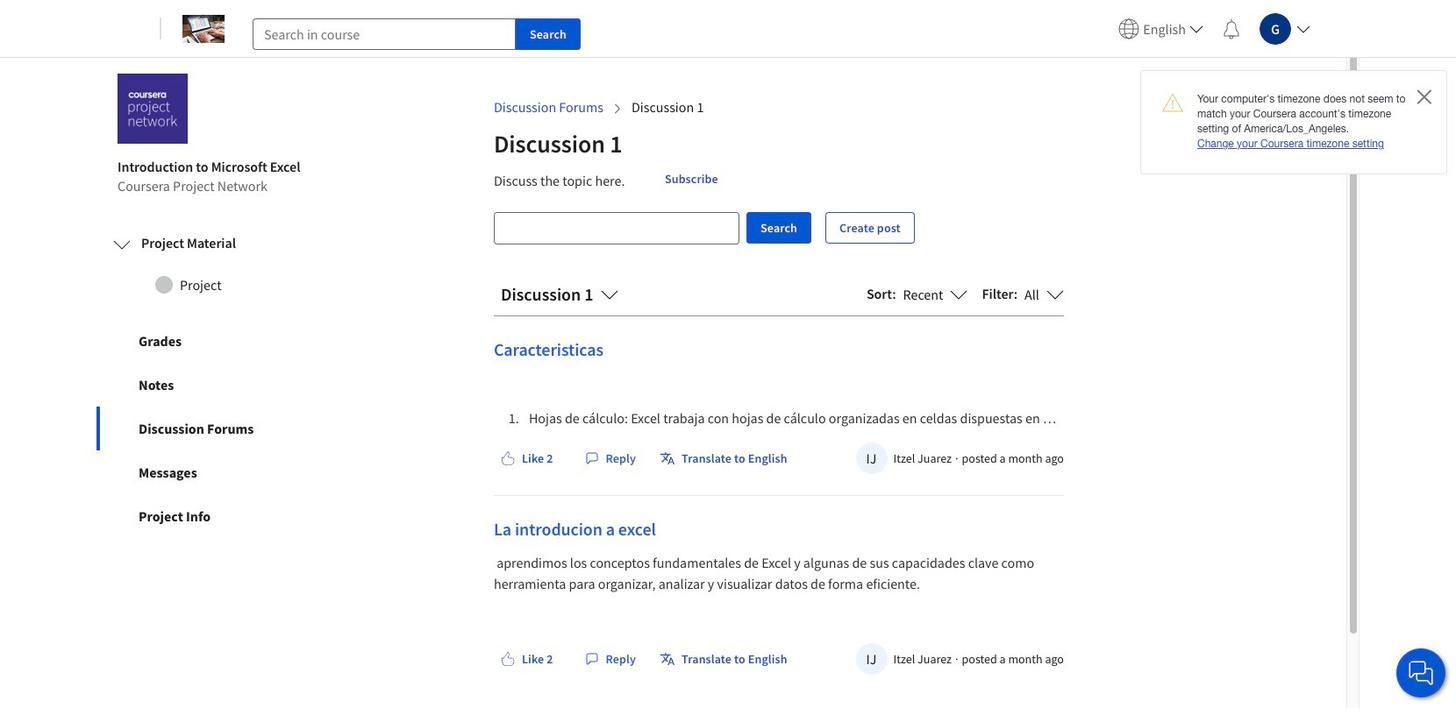 Task type: vqa. For each thing, say whether or not it's contained in the screenshot.
name home page | Coursera icon at left top
yes



Task type: locate. For each thing, give the bounding box(es) containing it.
coursera project network image
[[118, 74, 188, 144]]



Task type: describe. For each thing, give the bounding box(es) containing it.
Search in course text field
[[253, 18, 516, 50]]

timezone mismatch warning modal dialog
[[1141, 70, 1448, 174]]

name home page | coursera image
[[182, 14, 225, 43]]

Search Input field
[[495, 213, 739, 244]]

help center image
[[1411, 663, 1432, 684]]



